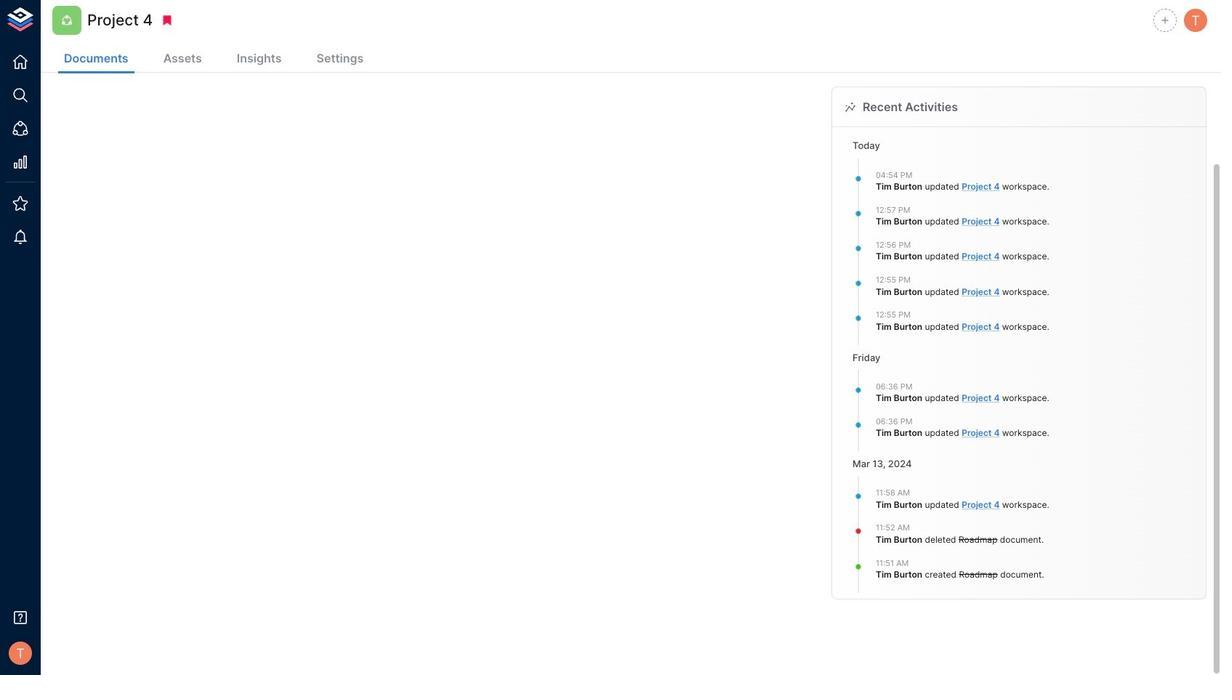 Task type: locate. For each thing, give the bounding box(es) containing it.
remove bookmark image
[[161, 14, 174, 27]]



Task type: vqa. For each thing, say whether or not it's contained in the screenshot.
Remove Bookmark IMAGE in the left of the page
yes



